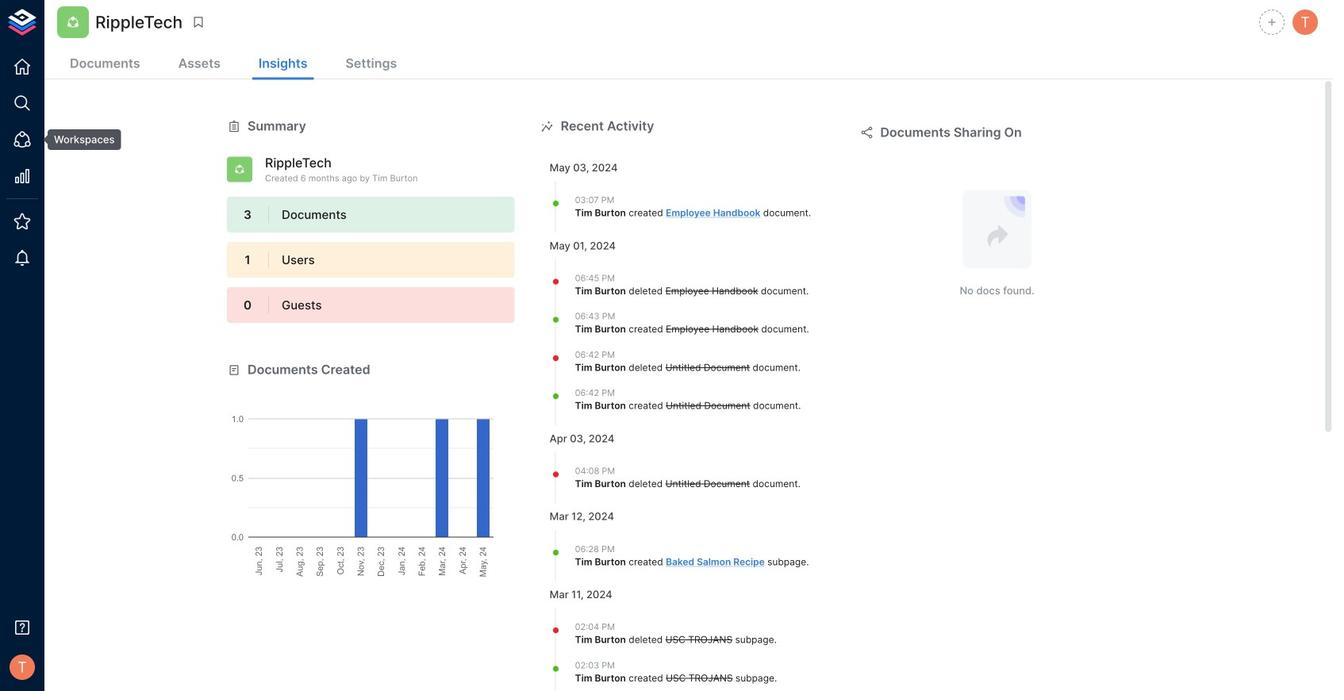 Task type: vqa. For each thing, say whether or not it's contained in the screenshot.
Search Assets... text box
no



Task type: describe. For each thing, give the bounding box(es) containing it.
a chart. image
[[227, 379, 515, 578]]

a chart. element
[[227, 379, 515, 578]]



Task type: locate. For each thing, give the bounding box(es) containing it.
tooltip
[[37, 129, 121, 150]]

bookmark image
[[191, 15, 206, 29]]



